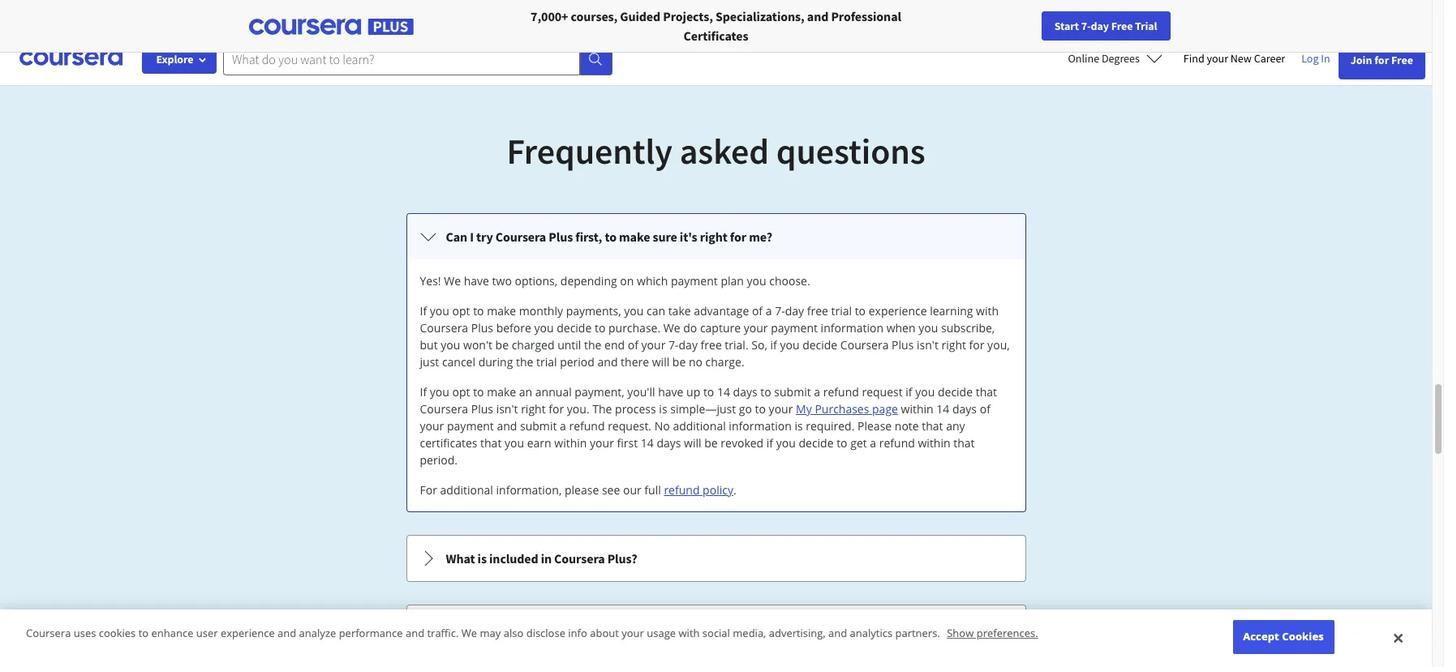 Task type: vqa. For each thing, say whether or not it's contained in the screenshot.
before
yes



Task type: locate. For each thing, give the bounding box(es) containing it.
experience up when
[[869, 304, 927, 319]]

7-
[[1082, 19, 1091, 33], [775, 304, 785, 319], [669, 338, 679, 353]]

0 vertical spatial 14
[[717, 385, 730, 400]]

1 horizontal spatial the
[[584, 338, 602, 353]]

will
[[652, 355, 670, 370], [684, 436, 702, 451]]

you right so,
[[780, 338, 800, 353]]

1 horizontal spatial have
[[658, 385, 684, 400]]

have left up
[[658, 385, 684, 400]]

1 horizontal spatial days
[[733, 385, 758, 400]]

of down 'purchase.'
[[628, 338, 639, 353]]

14 inside if you opt to make an annual payment, you'll have up to 14 days to submit a refund request if you decide that coursera plus isn't right for you. the process is simple—just go to your
[[717, 385, 730, 400]]

make left an on the bottom
[[487, 385, 516, 400]]

two
[[492, 273, 512, 289]]

2 horizontal spatial payment
[[771, 321, 818, 336]]

cookies
[[1282, 630, 1324, 645]]

1 vertical spatial with
[[679, 627, 700, 641]]

be up during
[[495, 338, 509, 353]]

for left governments at the top left
[[350, 8, 368, 24]]

0 horizontal spatial for
[[240, 8, 258, 24]]

if right request
[[906, 385, 913, 400]]

0 vertical spatial with
[[976, 304, 999, 319]]

2 vertical spatial is
[[478, 551, 487, 567]]

1 vertical spatial will
[[684, 436, 702, 451]]

0 horizontal spatial 14
[[641, 436, 654, 451]]

can
[[446, 229, 468, 245]]

0 vertical spatial of
[[752, 304, 763, 319]]

0 horizontal spatial free
[[701, 338, 722, 353]]

0 vertical spatial additional
[[673, 419, 726, 434]]

included
[[489, 551, 538, 567]]

show
[[947, 627, 974, 641]]

2 vertical spatial days
[[657, 436, 681, 451]]

courses,
[[571, 8, 618, 24]]

0 horizontal spatial of
[[628, 338, 639, 353]]

0 vertical spatial if
[[420, 304, 427, 319]]

days up the any
[[953, 402, 977, 417]]

the down the charged
[[516, 355, 533, 370]]

1 horizontal spatial be
[[673, 355, 686, 370]]

free
[[807, 304, 828, 319], [701, 338, 722, 353]]

1 vertical spatial right
[[942, 338, 966, 353]]

start 7-day free trial button
[[1042, 11, 1171, 41]]

that down you,
[[976, 385, 997, 400]]

payment up take
[[671, 273, 718, 289]]

0 vertical spatial isn't
[[917, 338, 939, 353]]

for
[[1375, 53, 1389, 67], [730, 229, 747, 245], [969, 338, 985, 353], [549, 402, 564, 417]]

for left the me?
[[730, 229, 747, 245]]

for left universities at top left
[[240, 8, 258, 24]]

None search field
[[223, 43, 613, 75]]

we
[[444, 273, 461, 289], [664, 321, 681, 336], [462, 627, 477, 641]]

1 vertical spatial free
[[1392, 53, 1414, 67]]

1 horizontal spatial right
[[700, 229, 728, 245]]

0 vertical spatial we
[[444, 273, 461, 289]]

1 vertical spatial 7-
[[775, 304, 785, 319]]

1 horizontal spatial is
[[659, 402, 668, 417]]

0 vertical spatial experience
[[869, 304, 927, 319]]

choose.
[[770, 273, 810, 289]]

0 vertical spatial right
[[700, 229, 728, 245]]

if inside if you opt to make an annual payment, you'll have up to 14 days to submit a refund request if you decide that coursera plus isn't right for you. the process is simple—just go to your
[[906, 385, 913, 400]]

opt down 'cancel'
[[452, 385, 470, 400]]

plus inside if you opt to make an annual payment, you'll have up to 14 days to submit a refund request if you decide that coursera plus isn't right for you. the process is simple—just go to your
[[471, 402, 493, 417]]

1 horizontal spatial will
[[684, 436, 702, 451]]

we left may
[[462, 627, 477, 641]]

0 vertical spatial will
[[652, 355, 670, 370]]

plan
[[721, 273, 744, 289]]

and left analytics at right
[[829, 627, 847, 641]]

get
[[851, 436, 867, 451]]

1 horizontal spatial isn't
[[917, 338, 939, 353]]

if
[[420, 304, 427, 319], [420, 385, 427, 400]]

you down yes!
[[430, 304, 449, 319]]

1 horizontal spatial trial
[[831, 304, 852, 319]]

1 vertical spatial if
[[420, 385, 427, 400]]

is down my
[[795, 419, 803, 434]]

if right so,
[[770, 338, 777, 353]]

0 horizontal spatial the
[[516, 355, 533, 370]]

will inside within 14 days of your payment and submit a refund request. no additional information is required. please note that any certificates that you earn within your first 14 days will be revoked if you decide to get a refund within that period.
[[684, 436, 702, 451]]

monthly
[[519, 304, 563, 319]]

2 if from the top
[[420, 385, 427, 400]]

1 vertical spatial experience
[[221, 627, 275, 641]]

performance
[[339, 627, 403, 641]]

for governments
[[350, 8, 444, 24]]

refund
[[823, 385, 859, 400], [569, 419, 605, 434], [879, 436, 915, 451], [664, 483, 700, 498]]

2 horizontal spatial days
[[953, 402, 977, 417]]

1 horizontal spatial payment
[[671, 273, 718, 289]]

make up before
[[487, 304, 516, 319]]

if inside if you opt to make monthly payments, you can take advantage of a 7-day free trial to experience learning with coursera plus before you decide to purchase. we do capture your payment information when you subscribe, but you won't be charged until the end of your 7-day free trial. so, if you decide coursera plus isn't right for you, just cancel during the trial period and there will be no charge.
[[420, 304, 427, 319]]

coursera up certificates
[[420, 402, 468, 417]]

0 vertical spatial opt
[[452, 304, 470, 319]]

of down you,
[[980, 402, 991, 417]]

isn't down during
[[496, 402, 518, 417]]

0 vertical spatial have
[[464, 273, 489, 289]]

payment up certificates
[[447, 419, 494, 434]]

1 if from the top
[[420, 304, 427, 319]]

day up online degrees
[[1091, 19, 1109, 33]]

for inside if you opt to make monthly payments, you can take advantage of a 7-day free trial to experience learning with coursera plus before you decide to purchase. we do capture your payment information when you subscribe, but you won't be charged until the end of your 7-day free trial. so, if you decide coursera plus isn't right for you, just cancel during the trial period and there will be no charge.
[[969, 338, 985, 353]]

for for universities
[[240, 8, 258, 24]]

1 vertical spatial we
[[664, 321, 681, 336]]

submit up earn
[[520, 419, 557, 434]]

1 vertical spatial is
[[795, 419, 803, 434]]

of up so,
[[752, 304, 763, 319]]

for
[[240, 8, 258, 24], [350, 8, 368, 24], [420, 483, 437, 498]]

0 horizontal spatial additional
[[440, 483, 493, 498]]

our
[[623, 483, 642, 498]]

if
[[770, 338, 777, 353], [906, 385, 913, 400], [767, 436, 773, 451]]

0 horizontal spatial will
[[652, 355, 670, 370]]

go
[[739, 402, 752, 417]]

days down the no
[[657, 436, 681, 451]]

decide inside if you opt to make an annual payment, you'll have up to 14 days to submit a refund request if you decide that coursera plus isn't right for you. the process is simple—just go to your
[[938, 385, 973, 400]]

isn't down learning
[[917, 338, 939, 353]]

decide down required.
[[799, 436, 834, 451]]

14 up simple—just
[[717, 385, 730, 400]]

for down annual in the left bottom of the page
[[549, 402, 564, 417]]

0 vertical spatial is
[[659, 402, 668, 417]]

that right certificates
[[480, 436, 502, 451]]

experience right user
[[221, 627, 275, 641]]

additional down simple—just
[[673, 419, 726, 434]]

coursera up but on the left bottom of the page
[[420, 321, 468, 336]]

if right the revoked
[[767, 436, 773, 451]]

submit
[[774, 385, 811, 400], [520, 419, 557, 434]]

request
[[862, 385, 903, 400]]

0 vertical spatial submit
[[774, 385, 811, 400]]

0 horizontal spatial free
[[1111, 19, 1133, 33]]

1 vertical spatial 14
[[937, 402, 950, 417]]

7- down take
[[669, 338, 679, 353]]

1 vertical spatial information
[[729, 419, 792, 434]]

opt for before
[[452, 304, 470, 319]]

1 vertical spatial opt
[[452, 385, 470, 400]]

depending
[[561, 273, 617, 289]]

1 vertical spatial the
[[516, 355, 533, 370]]

during
[[478, 355, 513, 370]]

1 horizontal spatial submit
[[774, 385, 811, 400]]

free left trial
[[1111, 19, 1133, 33]]

your inside if you opt to make an annual payment, you'll have up to 14 days to submit a refund request if you decide that coursera plus isn't right for you. the process is simple—just go to your
[[769, 402, 793, 417]]

coursera uses cookies to enhance user experience and analyze performance and traffic. we may also disclose info about your usage with social media, advertising, and analytics partners. show preferences.
[[26, 627, 1038, 641]]

annual
[[535, 385, 572, 400]]

is up the no
[[659, 402, 668, 417]]

but
[[420, 338, 438, 353]]

is inside dropdown button
[[478, 551, 487, 567]]

list containing can i try coursera plus first, to make sure it's right for me?
[[405, 212, 1028, 668]]

additional inside within 14 days of your payment and submit a refund request. no additional information is required. please note that any certificates that you earn within your first 14 days will be revoked if you decide to get a refund within that period.
[[673, 419, 726, 434]]

1 vertical spatial day
[[785, 304, 804, 319]]

1 vertical spatial of
[[628, 338, 639, 353]]

0 horizontal spatial trial
[[536, 355, 557, 370]]

1 horizontal spatial with
[[976, 304, 999, 319]]

0 vertical spatial make
[[619, 229, 650, 245]]

1 opt from the top
[[452, 304, 470, 319]]

do
[[683, 321, 697, 336]]

1 horizontal spatial experience
[[869, 304, 927, 319]]

up
[[687, 385, 701, 400]]

the left end
[[584, 338, 602, 353]]

trial
[[831, 304, 852, 319], [536, 355, 557, 370]]

2 vertical spatial day
[[679, 338, 698, 353]]

no
[[689, 355, 703, 370]]

right inside dropdown button
[[700, 229, 728, 245]]

with up subscribe,
[[976, 304, 999, 319]]

decide
[[557, 321, 592, 336], [803, 338, 838, 353], [938, 385, 973, 400], [799, 436, 834, 451]]

opt up won't
[[452, 304, 470, 319]]

opt inside if you opt to make an annual payment, you'll have up to 14 days to submit a refund request if you decide that coursera plus isn't right for you. the process is simple—just go to your
[[452, 385, 470, 400]]

sure
[[653, 229, 677, 245]]

if you opt to make an annual payment, you'll have up to 14 days to submit a refund request if you decide that coursera plus isn't right for you. the process is simple—just go to your
[[420, 385, 997, 417]]

be left the revoked
[[705, 436, 718, 451]]

1 vertical spatial payment
[[771, 321, 818, 336]]

1 horizontal spatial 14
[[717, 385, 730, 400]]

for inside if you opt to make an annual payment, you'll have up to 14 days to submit a refund request if you decide that coursera plus isn't right for you. the process is simple—just go to your
[[549, 402, 564, 417]]

1 horizontal spatial for
[[350, 8, 368, 24]]

analyze
[[299, 627, 336, 641]]

day down choose.
[[785, 304, 804, 319]]

a inside if you opt to make an annual payment, you'll have up to 14 days to submit a refund request if you decide that coursera plus isn't right for you. the process is simple—just go to your
[[814, 385, 821, 400]]

with left social
[[679, 627, 700, 641]]

you'll
[[628, 385, 655, 400]]

is inside within 14 days of your payment and submit a refund request. no additional information is required. please note that any certificates that you earn within your first 14 days will be revoked if you decide to get a refund within that period.
[[795, 419, 803, 434]]

payment,
[[575, 385, 625, 400]]

1 vertical spatial if
[[906, 385, 913, 400]]

your
[[1207, 51, 1229, 66], [744, 321, 768, 336], [642, 338, 666, 353], [769, 402, 793, 417], [420, 419, 444, 434], [590, 436, 614, 451], [622, 627, 644, 641]]

1 horizontal spatial additional
[[673, 419, 726, 434]]

opt inside if you opt to make monthly payments, you can take advantage of a 7-day free trial to experience learning with coursera plus before you decide to purchase. we do capture your payment information when you subscribe, but you won't be charged until the end of your 7-day free trial. so, if you decide coursera plus isn't right for you, just cancel during the trial period and there will be no charge.
[[452, 304, 470, 319]]

free inside button
[[1111, 19, 1133, 33]]

0 horizontal spatial right
[[521, 402, 546, 417]]

2 vertical spatial if
[[767, 436, 773, 451]]

make for payments,
[[487, 304, 516, 319]]

payment down choose.
[[771, 321, 818, 336]]

information down go at right bottom
[[729, 419, 792, 434]]

payment inside if you opt to make monthly payments, you can take advantage of a 7-day free trial to experience learning with coursera plus before you decide to purchase. we do capture your payment information when you subscribe, but you won't be charged until the end of your 7-day free trial. so, if you decide coursera plus isn't right for you, just cancel during the trial period and there will be no charge.
[[771, 321, 818, 336]]

1 vertical spatial free
[[701, 338, 722, 353]]

coursera
[[496, 229, 546, 245], [420, 321, 468, 336], [841, 338, 889, 353], [420, 402, 468, 417], [554, 551, 605, 567], [26, 627, 71, 641]]

0 vertical spatial information
[[821, 321, 884, 336]]

coursera image
[[19, 46, 123, 72]]

0 horizontal spatial isn't
[[496, 402, 518, 417]]

you up note
[[916, 385, 935, 400]]

0 vertical spatial 7-
[[1082, 19, 1091, 33]]

before
[[496, 321, 531, 336]]

start 7-day free trial
[[1055, 19, 1158, 33]]

usage
[[647, 627, 676, 641]]

0 vertical spatial be
[[495, 338, 509, 353]]

to inside within 14 days of your payment and submit a refund request. no additional information is required. please note that any certificates that you earn within your first 14 days will be revoked if you decide to get a refund within that period.
[[837, 436, 848, 451]]

2 opt from the top
[[452, 385, 470, 400]]

1 vertical spatial submit
[[520, 419, 557, 434]]

full
[[645, 483, 661, 498]]

is right what
[[478, 551, 487, 567]]

free down capture
[[701, 338, 722, 353]]

2 vertical spatial be
[[705, 436, 718, 451]]

you
[[747, 273, 767, 289], [430, 304, 449, 319], [624, 304, 644, 319], [534, 321, 554, 336], [919, 321, 938, 336], [441, 338, 460, 353], [780, 338, 800, 353], [430, 385, 449, 400], [916, 385, 935, 400], [505, 436, 524, 451], [776, 436, 796, 451]]

we right yes!
[[444, 273, 461, 289]]

0 vertical spatial if
[[770, 338, 777, 353]]

will right there
[[652, 355, 670, 370]]

2 horizontal spatial of
[[980, 402, 991, 417]]

policy
[[703, 483, 734, 498]]

2 vertical spatial of
[[980, 402, 991, 417]]

join for free link
[[1339, 41, 1426, 80]]

14
[[717, 385, 730, 400], [937, 402, 950, 417], [641, 436, 654, 451]]

a
[[766, 304, 772, 319], [814, 385, 821, 400], [560, 419, 566, 434], [870, 436, 877, 451]]

a up purchases
[[814, 385, 821, 400]]

i
[[470, 229, 474, 245]]

decide up the any
[[938, 385, 973, 400]]

within right earn
[[554, 436, 587, 451]]

what is included in coursera plus?
[[446, 551, 637, 567]]

additional
[[673, 419, 726, 434], [440, 483, 493, 498]]

specializations,
[[716, 8, 805, 24]]

0 vertical spatial the
[[584, 338, 602, 353]]

accept cookies
[[1243, 630, 1324, 645]]

take
[[668, 304, 691, 319]]

0 vertical spatial days
[[733, 385, 758, 400]]

2 horizontal spatial 7-
[[1082, 19, 1091, 33]]

for universities
[[240, 8, 324, 24]]

and left analyze
[[278, 627, 296, 641]]

day inside button
[[1091, 19, 1109, 33]]

if inside if you opt to make an annual payment, you'll have up to 14 days to submit a refund request if you decide that coursera plus isn't right for you. the process is simple—just go to your
[[420, 385, 427, 400]]

plus inside the "can i try coursera plus first, to make sure it's right for me?" dropdown button
[[549, 229, 573, 245]]

advantage
[[694, 304, 749, 319]]

make inside if you opt to make monthly payments, you can take advantage of a 7-day free trial to experience learning with coursera plus before you decide to purchase. we do capture your payment information when you subscribe, but you won't be charged until the end of your 7-day free trial. so, if you decide coursera plus isn't right for you, just cancel during the trial period and there will be no charge.
[[487, 304, 516, 319]]

and down end
[[598, 355, 618, 370]]

information left when
[[821, 321, 884, 336]]

professional
[[831, 8, 902, 24]]

trial.
[[725, 338, 749, 353]]

day
[[1091, 19, 1109, 33], [785, 304, 804, 319], [679, 338, 698, 353]]

can i try coursera plus first, to make sure it's right for me?
[[446, 229, 773, 245]]

your left my
[[769, 402, 793, 417]]

experience inside if you opt to make monthly payments, you can take advantage of a 7-day free trial to experience learning with coursera plus before you decide to purchase. we do capture your payment information when you subscribe, but you won't be charged until the end of your 7-day free trial. so, if you decide coursera plus isn't right for you, just cancel during the trial period and there will be no charge.
[[869, 304, 927, 319]]

refund up purchases
[[823, 385, 859, 400]]

options,
[[515, 273, 558, 289]]

0 horizontal spatial with
[[679, 627, 700, 641]]

your up there
[[642, 338, 666, 353]]

a up so,
[[766, 304, 772, 319]]

if down just
[[420, 385, 427, 400]]

for down period.
[[420, 483, 437, 498]]

you down just
[[430, 385, 449, 400]]

coursera plus image
[[249, 19, 413, 35]]

0 vertical spatial trial
[[831, 304, 852, 319]]

1 horizontal spatial information
[[821, 321, 884, 336]]

will down simple—just
[[684, 436, 702, 451]]

and left professional
[[807, 8, 829, 24]]

plus?
[[608, 551, 637, 567]]

note
[[895, 419, 919, 434]]

and down during
[[497, 419, 517, 434]]

advertising,
[[769, 627, 826, 641]]

plus up certificates
[[471, 402, 493, 417]]

opt for coursera
[[452, 385, 470, 400]]

with inside if you opt to make monthly payments, you can take advantage of a 7-day free trial to experience learning with coursera plus before you decide to purchase. we do capture your payment information when you subscribe, but you won't be charged until the end of your 7-day free trial. so, if you decide coursera plus isn't right for you, just cancel during the trial period and there will be no charge.
[[976, 304, 999, 319]]

make inside if you opt to make an annual payment, you'll have up to 14 days to submit a refund request if you decide that coursera plus isn't right for you. the process is simple—just go to your
[[487, 385, 516, 400]]

1 vertical spatial make
[[487, 304, 516, 319]]

right down an on the bottom
[[521, 402, 546, 417]]

7- right start
[[1082, 19, 1091, 33]]

1 vertical spatial have
[[658, 385, 684, 400]]

degrees
[[1102, 51, 1140, 66]]

2 horizontal spatial day
[[1091, 19, 1109, 33]]

2 vertical spatial right
[[521, 402, 546, 417]]

1 vertical spatial isn't
[[496, 402, 518, 417]]

decide right so,
[[803, 338, 838, 353]]

list
[[405, 212, 1028, 668]]

your up certificates
[[420, 419, 444, 434]]

your up so,
[[744, 321, 768, 336]]

14 up the any
[[937, 402, 950, 417]]

0 horizontal spatial be
[[495, 338, 509, 353]]

1 horizontal spatial 7-
[[775, 304, 785, 319]]

submit up my
[[774, 385, 811, 400]]

free right join
[[1392, 53, 1414, 67]]

0 horizontal spatial 7-
[[669, 338, 679, 353]]



Task type: describe. For each thing, give the bounding box(es) containing it.
certificates
[[684, 28, 749, 44]]

projects,
[[663, 8, 713, 24]]

you left earn
[[505, 436, 524, 451]]

0 vertical spatial free
[[807, 304, 828, 319]]

make for annual
[[487, 385, 516, 400]]

you up 'cancel'
[[441, 338, 460, 353]]

me?
[[749, 229, 773, 245]]

disclose
[[526, 627, 566, 641]]

when
[[887, 321, 916, 336]]

information inside if you opt to make monthly payments, you can take advantage of a 7-day free trial to experience learning with coursera plus before you decide to purchase. we do capture your payment information when you subscribe, but you won't be charged until the end of your 7-day free trial. so, if you decide coursera plus isn't right for you, just cancel during the trial period and there will be no charge.
[[821, 321, 884, 336]]

my purchases page
[[796, 402, 898, 417]]

first,
[[576, 229, 602, 245]]

if for if you opt to make monthly payments, you can take advantage of a 7-day free trial to experience learning with coursera plus before you decide to purchase. we do capture your payment information when you subscribe, but you won't be charged until the end of your 7-day free trial. so, if you decide coursera plus isn't right for you, just cancel during the trial period and there will be no charge.
[[420, 304, 427, 319]]

analytics
[[850, 627, 893, 641]]

log in
[[1302, 51, 1331, 66]]

can i try coursera plus first, to make sure it's right for me? button
[[407, 214, 1025, 260]]

within up note
[[901, 402, 934, 417]]

2 horizontal spatial for
[[420, 483, 437, 498]]

payment inside within 14 days of your payment and submit a refund request. no additional information is required. please note that any certificates that you earn within your first 14 days will be revoked if you decide to get a refund within that period.
[[447, 419, 494, 434]]

find
[[1184, 51, 1205, 66]]

asked
[[680, 129, 769, 174]]

1 vertical spatial trial
[[536, 355, 557, 370]]

that down the any
[[954, 436, 975, 451]]

you right plan
[[747, 273, 767, 289]]

log in link
[[1294, 49, 1339, 68]]

uses
[[74, 627, 96, 641]]

user
[[196, 627, 218, 641]]

my purchases page link
[[796, 402, 898, 417]]

2 vertical spatial 7-
[[669, 338, 679, 353]]

you right the revoked
[[776, 436, 796, 451]]

what is included in coursera plus? button
[[407, 536, 1025, 582]]

period.
[[420, 453, 458, 468]]

page
[[872, 402, 898, 417]]

coursera right try
[[496, 229, 546, 245]]

0 horizontal spatial day
[[679, 338, 698, 353]]

with for usage
[[679, 627, 700, 641]]

What do you want to learn? text field
[[223, 43, 580, 75]]

refund inside if you opt to make an annual payment, you'll have up to 14 days to submit a refund request if you decide that coursera plus isn't right for you. the process is simple—just go to your
[[823, 385, 859, 400]]

charge.
[[706, 355, 745, 370]]

about
[[590, 627, 619, 641]]

decide inside within 14 days of your payment and submit a refund request. no additional information is required. please note that any certificates that you earn within your first 14 days will be revoked if you decide to get a refund within that period.
[[799, 436, 834, 451]]

will inside if you opt to make monthly payments, you can take advantage of a 7-day free trial to experience learning with coursera plus before you decide to purchase. we do capture your payment information when you subscribe, but you won't be charged until the end of your 7-day free trial. so, if you decide coursera plus isn't right for you, just cancel during the trial period and there will be no charge.
[[652, 355, 670, 370]]

7- inside "start 7-day free trial" button
[[1082, 19, 1091, 33]]

that inside if you opt to make an annual payment, you'll have up to 14 days to submit a refund request if you decide that coursera plus isn't right for you. the process is simple—just go to your
[[976, 385, 997, 400]]

accept cookies button
[[1233, 621, 1335, 655]]

if inside if you opt to make monthly payments, you can take advantage of a 7-day free trial to experience learning with coursera plus before you decide to purchase. we do capture your payment information when you subscribe, but you won't be charged until the end of your 7-day free trial. so, if you decide coursera plus isn't right for you, just cancel during the trial period and there will be no charge.
[[770, 338, 777, 353]]

in
[[1321, 51, 1331, 66]]

0 horizontal spatial experience
[[221, 627, 275, 641]]

won't
[[463, 338, 493, 353]]

you down monthly
[[534, 321, 554, 336]]

try
[[476, 229, 493, 245]]

can
[[647, 304, 665, 319]]

see
[[602, 483, 620, 498]]

you.
[[567, 402, 590, 417]]

explore button
[[142, 45, 217, 74]]

also
[[504, 627, 524, 641]]

process
[[615, 402, 656, 417]]

questions
[[776, 129, 926, 174]]

you,
[[988, 338, 1010, 353]]

for inside dropdown button
[[730, 229, 747, 245]]

subscribe,
[[941, 321, 995, 336]]

in
[[541, 551, 552, 567]]

1 horizontal spatial of
[[752, 304, 763, 319]]

may
[[480, 627, 501, 641]]

until
[[558, 338, 581, 353]]

capture
[[700, 321, 741, 336]]

your right the about
[[622, 627, 644, 641]]

on
[[620, 273, 634, 289]]

to inside dropdown button
[[605, 229, 617, 245]]

any
[[946, 419, 965, 434]]

please
[[565, 483, 599, 498]]

7,000+
[[531, 8, 568, 24]]

a down annual in the left bottom of the page
[[560, 419, 566, 434]]

explore
[[156, 52, 194, 67]]

and inside if you opt to make monthly payments, you can take advantage of a 7-day free trial to experience learning with coursera plus before you decide to purchase. we do capture your payment information when you subscribe, but you won't be charged until the end of your 7-day free trial. so, if you decide coursera plus isn't right for you, just cancel during the trial period and there will be no charge.
[[598, 355, 618, 370]]

.
[[734, 483, 737, 498]]

refund down 'you.'
[[569, 419, 605, 434]]

1 horizontal spatial day
[[785, 304, 804, 319]]

if inside within 14 days of your payment and submit a refund request. no additional information is required. please note that any certificates that you earn within your first 14 days will be revoked if you decide to get a refund within that period.
[[767, 436, 773, 451]]

2 vertical spatial we
[[462, 627, 477, 641]]

have inside if you opt to make an annual payment, you'll have up to 14 days to submit a refund request if you decide that coursera plus isn't right for you. the process is simple—just go to your
[[658, 385, 684, 400]]

1 vertical spatial days
[[953, 402, 977, 417]]

an
[[519, 385, 533, 400]]

end
[[605, 338, 625, 353]]

information,
[[496, 483, 562, 498]]

preferences.
[[977, 627, 1038, 641]]

there
[[621, 355, 649, 370]]

social
[[703, 627, 730, 641]]

plus down when
[[892, 338, 914, 353]]

0 horizontal spatial have
[[464, 273, 489, 289]]

you up 'purchase.'
[[624, 304, 644, 319]]

coursera right in
[[554, 551, 605, 567]]

request.
[[608, 419, 652, 434]]

and left traffic.
[[406, 627, 425, 641]]

frequently
[[507, 129, 673, 174]]

trial
[[1135, 19, 1158, 33]]

just
[[420, 355, 439, 370]]

your left first
[[590, 436, 614, 451]]

it's
[[680, 229, 698, 245]]

that left the any
[[922, 419, 943, 434]]

1 vertical spatial additional
[[440, 483, 493, 498]]

refund policy link
[[664, 483, 734, 498]]

you right when
[[919, 321, 938, 336]]

coursera left uses at the bottom of page
[[26, 627, 71, 641]]

right inside if you opt to make an annual payment, you'll have up to 14 days to submit a refund request if you decide that coursera plus isn't right for you. the process is simple—just go to your
[[521, 402, 546, 417]]

banner navigation
[[13, 0, 457, 45]]

7,000+ courses, guided projects, specializations, and professional certificates
[[531, 8, 902, 44]]

payments,
[[566, 304, 621, 319]]

within down the any
[[918, 436, 951, 451]]

governments
[[371, 8, 444, 24]]

guided
[[620, 8, 661, 24]]

coursera inside if you opt to make an annual payment, you'll have up to 14 days to submit a refund request if you decide that coursera plus isn't right for you. the process is simple—just go to your
[[420, 402, 468, 417]]

what
[[446, 551, 475, 567]]

be inside within 14 days of your payment and submit a refund request. no additional information is required. please note that any certificates that you earn within your first 14 days will be revoked if you decide to get a refund within that period.
[[705, 436, 718, 451]]

we inside if you opt to make monthly payments, you can take advantage of a 7-day free trial to experience learning with coursera plus before you decide to purchase. we do capture your payment information when you subscribe, but you won't be charged until the end of your 7-day free trial. so, if you decide coursera plus isn't right for you, just cancel during the trial period and there will be no charge.
[[664, 321, 681, 336]]

yes!
[[420, 273, 441, 289]]

traffic.
[[427, 627, 459, 641]]

refund down note
[[879, 436, 915, 451]]

and inside 7,000+ courses, guided projects, specializations, and professional certificates
[[807, 8, 829, 24]]

so,
[[752, 338, 768, 353]]

submit inside if you opt to make an annual payment, you'll have up to 14 days to submit a refund request if you decide that coursera plus isn't right for you. the process is simple—just go to your
[[774, 385, 811, 400]]

and inside within 14 days of your payment and submit a refund request. no additional information is required. please note that any certificates that you earn within your first 14 days will be revoked if you decide to get a refund within that period.
[[497, 419, 517, 434]]

find your new career
[[1184, 51, 1286, 66]]

2 horizontal spatial 14
[[937, 402, 950, 417]]

days inside if you opt to make an annual payment, you'll have up to 14 days to submit a refund request if you decide that coursera plus isn't right for you. the process is simple—just go to your
[[733, 385, 758, 400]]

refund right 'full'
[[664, 483, 700, 498]]

find your new career link
[[1176, 49, 1294, 69]]

info
[[568, 627, 587, 641]]

right inside if you opt to make monthly payments, you can take advantage of a 7-day free trial to experience learning with coursera plus before you decide to purchase. we do capture your payment information when you subscribe, but you won't be charged until the end of your 7-day free trial. so, if you decide coursera plus isn't right for you, just cancel during the trial period and there will be no charge.
[[942, 338, 966, 353]]

if for if you opt to make an annual payment, you'll have up to 14 days to submit a refund request if you decide that coursera plus isn't right for you. the process is simple—just go to your
[[420, 385, 427, 400]]

is inside if you opt to make an annual payment, you'll have up to 14 days to submit a refund request if you decide that coursera plus isn't right for you. the process is simple—just go to your
[[659, 402, 668, 417]]

purchase.
[[609, 321, 661, 336]]

cancel
[[442, 355, 476, 370]]

1 horizontal spatial free
[[1392, 53, 1414, 67]]

make inside dropdown button
[[619, 229, 650, 245]]

new
[[1231, 51, 1252, 66]]

decide up 'until'
[[557, 321, 592, 336]]

submit inside within 14 days of your payment and submit a refund request. no additional information is required. please note that any certificates that you earn within your first 14 days will be revoked if you decide to get a refund within that period.
[[520, 419, 557, 434]]

0 vertical spatial payment
[[671, 273, 718, 289]]

for right join
[[1375, 53, 1389, 67]]

online
[[1068, 51, 1100, 66]]

the
[[593, 402, 612, 417]]

a inside if you opt to make monthly payments, you can take advantage of a 7-day free trial to experience learning with coursera plus before you decide to purchase. we do capture your payment information when you subscribe, but you won't be charged until the end of your 7-day free trial. so, if you decide coursera plus isn't right for you, just cancel during the trial period and there will be no charge.
[[766, 304, 772, 319]]

isn't inside if you opt to make monthly payments, you can take advantage of a 7-day free trial to experience learning with coursera plus before you decide to purchase. we do capture your payment information when you subscribe, but you won't be charged until the end of your 7-day free trial. so, if you decide coursera plus isn't right for you, just cancel during the trial period and there will be no charge.
[[917, 338, 939, 353]]

0 horizontal spatial days
[[657, 436, 681, 451]]

your right find
[[1207, 51, 1229, 66]]

within 14 days of your payment and submit a refund request. no additional information is required. please note that any certificates that you earn within your first 14 days will be revoked if you decide to get a refund within that period.
[[420, 402, 991, 468]]

coursera down when
[[841, 338, 889, 353]]

isn't inside if you opt to make an annual payment, you'll have up to 14 days to submit a refund request if you decide that coursera plus isn't right for you. the process is simple—just go to your
[[496, 402, 518, 417]]

earn
[[527, 436, 552, 451]]

my
[[796, 402, 812, 417]]

universities
[[261, 8, 324, 24]]

revoked
[[721, 436, 764, 451]]

start
[[1055, 19, 1079, 33]]

join
[[1351, 53, 1373, 67]]

of inside within 14 days of your payment and submit a refund request. no additional information is required. please note that any certificates that you earn within your first 14 days will be revoked if you decide to get a refund within that period.
[[980, 402, 991, 417]]

which
[[637, 273, 668, 289]]

for for governments
[[350, 8, 368, 24]]

2 vertical spatial 14
[[641, 436, 654, 451]]

with for learning
[[976, 304, 999, 319]]

media,
[[733, 627, 766, 641]]

information inside within 14 days of your payment and submit a refund request. no additional information is required. please note that any certificates that you earn within your first 14 days will be revoked if you decide to get a refund within that period.
[[729, 419, 792, 434]]

a right "get"
[[870, 436, 877, 451]]

plus up won't
[[471, 321, 493, 336]]



